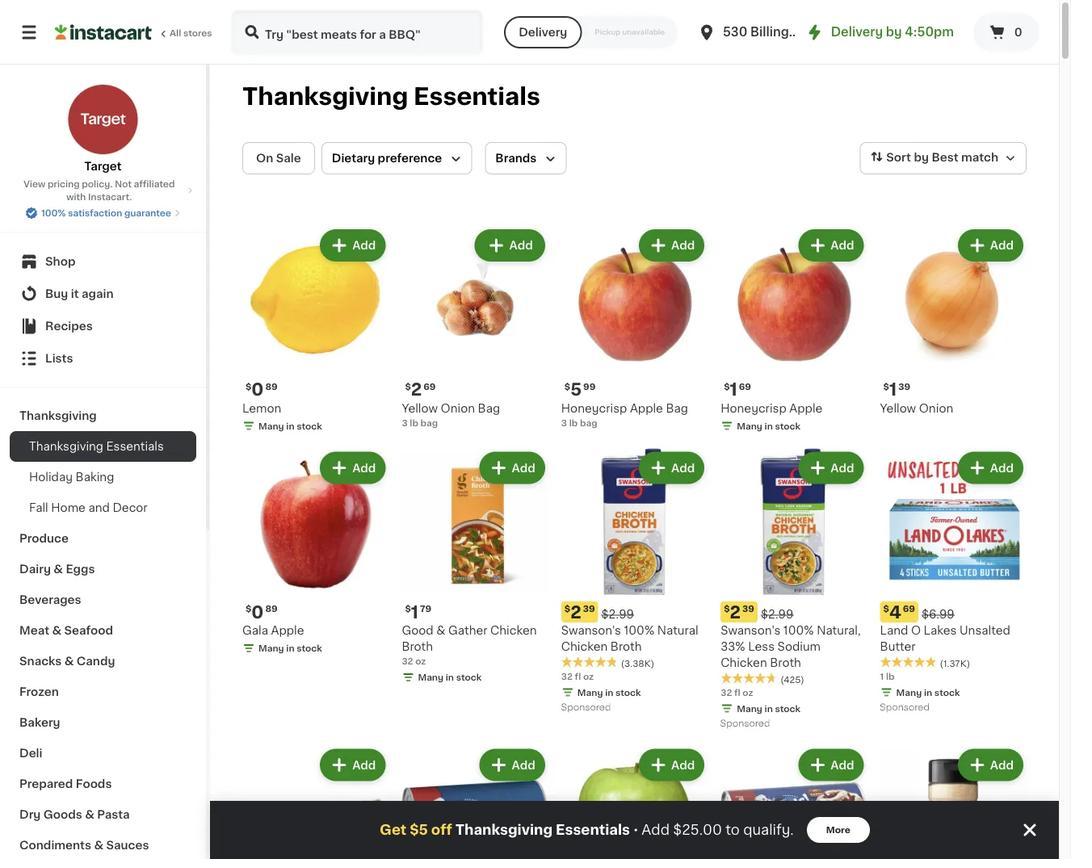 Task type: describe. For each thing, give the bounding box(es) containing it.
instacart logo image
[[55, 23, 152, 42]]

bakery link
[[10, 708, 196, 739]]

unsalted
[[960, 625, 1011, 637]]

5
[[571, 381, 582, 398]]

on sale
[[256, 153, 301, 164]]

prepared foods link
[[10, 769, 196, 800]]

sort
[[887, 152, 912, 163]]

thanksgiving up the dietary
[[242, 85, 408, 108]]

yellow for yellow onion
[[881, 403, 917, 414]]

many in stock down honeycrisp apple at the top right
[[737, 422, 801, 431]]

on sale button
[[242, 142, 315, 175]]

land o lakes unsalted butter
[[881, 625, 1011, 653]]

delivery by 4:50pm
[[831, 26, 955, 38]]

$ for honeycrisp apple bag
[[565, 382, 571, 391]]

buy it again
[[45, 289, 114, 300]]

condiments & sauces
[[19, 841, 149, 852]]

in inside the product group
[[925, 688, 933, 697]]

snacks & candy
[[19, 656, 115, 668]]

many down lemon
[[259, 422, 284, 431]]

onion for yellow onion
[[920, 403, 954, 414]]

Search field
[[233, 11, 482, 53]]

honeycrisp for honeycrisp apple bag 3 lb bag
[[562, 403, 627, 414]]

get $5 off thanksgiving essentials • add $25.00 to qualify.
[[380, 824, 794, 838]]

pricing
[[48, 180, 80, 189]]

99
[[584, 382, 596, 391]]

(3.38k)
[[621, 659, 655, 668]]

target link
[[67, 84, 139, 175]]

thanksgiving up thanksgiving essentials link
[[19, 411, 97, 422]]

$5
[[410, 824, 428, 838]]

$2.39 original price: $2.99 element for swanson's 100% natural chicken broth
[[562, 602, 708, 623]]

$ for yellow onion
[[884, 382, 890, 391]]

yellow for yellow onion bag 3 lb bag
[[402, 403, 438, 414]]

$ inside $ 2 39 $2.99 swanson's 100% natural chicken broth
[[565, 605, 571, 614]]

1 for honeycrisp apple
[[730, 381, 738, 398]]

dry goods & pasta
[[19, 810, 130, 821]]

satisfaction
[[68, 209, 122, 218]]

holiday baking link
[[10, 462, 196, 493]]

many in stock down the gala apple
[[259, 644, 322, 653]]

100% inside swanson's 100% natural, 33% less sodium chicken broth
[[784, 625, 814, 637]]

530 billingsley road button
[[698, 10, 851, 55]]

product group containing 5
[[562, 226, 708, 430]]

oz for swanson's 100% natural chicken broth
[[584, 672, 594, 681]]

$ 1 39
[[884, 381, 911, 398]]

& for condiments
[[94, 841, 104, 852]]

it
[[71, 289, 79, 300]]

delivery by 4:50pm link
[[806, 23, 955, 42]]

chicken inside "good & gather chicken broth 32 oz"
[[491, 625, 537, 637]]

& for good
[[437, 625, 446, 637]]

many in stock down "good & gather chicken broth 32 oz"
[[418, 674, 482, 682]]

match
[[962, 152, 999, 163]]

39 inside $ 2 39 $2.99 swanson's 100% natural chicken broth
[[583, 605, 595, 614]]

yellow onion
[[881, 403, 954, 414]]

natural,
[[817, 625, 861, 637]]

bag for 5
[[666, 403, 689, 414]]

more
[[827, 826, 851, 835]]

buy it again link
[[10, 278, 196, 310]]

$ 0 89 for gala apple
[[246, 604, 278, 621]]

good
[[402, 625, 434, 637]]

goods
[[43, 810, 82, 821]]

& for dairy
[[54, 564, 63, 575]]

100% inside button
[[41, 209, 66, 218]]

bag for 5
[[580, 419, 598, 427]]

apple inside honeycrisp apple bag 3 lb bag
[[630, 403, 664, 414]]

1 lb
[[881, 672, 895, 681]]

meat & seafood link
[[10, 616, 196, 647]]

eggs
[[66, 564, 95, 575]]

billingsley
[[751, 26, 815, 38]]

swanson's inside swanson's 100% natural, 33% less sodium chicken broth
[[721, 625, 781, 637]]

1 inside the product group
[[881, 672, 884, 681]]

39 for 1
[[899, 382, 911, 391]]

prepared foods
[[19, 779, 112, 790]]

yellow onion bag 3 lb bag
[[402, 403, 500, 427]]

1 vertical spatial essentials
[[106, 441, 164, 453]]

view pricing policy. not affiliated with instacart.
[[24, 180, 175, 202]]

0 button
[[974, 13, 1040, 52]]

$25.00
[[674, 824, 722, 838]]

2 horizontal spatial lb
[[887, 672, 895, 681]]

(425)
[[781, 676, 805, 684]]

shop link
[[10, 246, 196, 278]]

Best match Sort by field
[[860, 142, 1027, 175]]

530
[[723, 26, 748, 38]]

by for delivery
[[886, 26, 902, 38]]

$ for honeycrisp apple
[[724, 382, 730, 391]]

decor
[[113, 503, 148, 514]]

broth inside swanson's 100% natural, 33% less sodium chicken broth
[[770, 658, 802, 669]]

1 horizontal spatial essentials
[[414, 85, 541, 108]]

many down honeycrisp apple at the top right
[[737, 422, 763, 431]]

many down the gala apple
[[259, 644, 284, 653]]

thanksgiving inside treatment tracker modal dialog
[[456, 824, 553, 838]]

guarantee
[[124, 209, 171, 218]]

0 for gala apple
[[252, 604, 264, 621]]

sponsored badge image for 4
[[881, 704, 930, 713]]

gather
[[449, 625, 488, 637]]

best
[[932, 152, 959, 163]]

broth inside "good & gather chicken broth 32 oz"
[[402, 642, 433, 653]]

shop
[[45, 256, 75, 268]]

69 for 1
[[739, 382, 752, 391]]

dairy
[[19, 564, 51, 575]]

79
[[420, 605, 432, 614]]

thanksgiving essentials main content
[[210, 65, 1060, 860]]

3 for 5
[[562, 419, 567, 427]]

with
[[66, 193, 86, 202]]

lists link
[[10, 343, 196, 375]]

pasta
[[97, 810, 130, 821]]

many in stock inside the product group
[[897, 688, 961, 697]]

thanksgiving up holiday baking
[[29, 441, 103, 453]]

0 horizontal spatial sponsored badge image
[[562, 704, 610, 713]]

recipes link
[[10, 310, 196, 343]]

frozen link
[[10, 677, 196, 708]]

thanksgiving essentials link
[[10, 432, 196, 462]]

32 for swanson's 100% natural chicken broth
[[562, 672, 573, 681]]

fall home and decor
[[29, 503, 148, 514]]

$4.69 original price: $6.99 element
[[881, 602, 1027, 623]]

530 billingsley road
[[723, 26, 851, 38]]

snacks & candy link
[[10, 647, 196, 677]]

32 for swanson's 100% natural, 33% less sodium chicken broth
[[721, 688, 733, 697]]

1 for good & gather chicken broth
[[411, 604, 419, 621]]

many inside the product group
[[897, 688, 922, 697]]

2 for $ 2 69
[[411, 381, 422, 398]]

meat
[[19, 626, 49, 637]]

land
[[881, 625, 909, 637]]

baking
[[76, 472, 114, 483]]

$ 2 69
[[405, 381, 436, 398]]

home
[[51, 503, 86, 514]]

many down less
[[737, 705, 763, 714]]

get
[[380, 824, 407, 838]]

deli
[[19, 748, 42, 760]]

o
[[912, 625, 921, 637]]

not
[[115, 180, 132, 189]]

view
[[24, 180, 45, 189]]

many in stock down lemon
[[259, 422, 322, 431]]



Task type: vqa. For each thing, say whether or not it's contained in the screenshot.
good & gather chicken broth 32 oz on the bottom of the page
yes



Task type: locate. For each thing, give the bounding box(es) containing it.
1 horizontal spatial by
[[914, 152, 929, 163]]

road
[[818, 26, 851, 38]]

2 horizontal spatial 69
[[904, 605, 916, 614]]

beverages link
[[10, 585, 196, 616]]

fall
[[29, 503, 48, 514]]

1 vertical spatial 89
[[265, 605, 278, 614]]

1 horizontal spatial bag
[[666, 403, 689, 414]]

69 inside $ 1 69
[[739, 382, 752, 391]]

2 horizontal spatial apple
[[790, 403, 823, 414]]

2 vertical spatial essentials
[[556, 824, 630, 838]]

1 horizontal spatial $2.99
[[761, 609, 794, 621]]

2 bag from the left
[[580, 419, 598, 427]]

essentials up the brands
[[414, 85, 541, 108]]

1 vertical spatial chicken
[[562, 642, 608, 653]]

1 $2.99 from the left
[[602, 609, 634, 621]]

by for sort
[[914, 152, 929, 163]]

target
[[84, 161, 122, 172]]

add
[[353, 240, 376, 251], [512, 240, 535, 251], [672, 240, 695, 251], [831, 240, 855, 251], [991, 240, 1014, 251], [353, 463, 376, 474], [512, 463, 536, 474], [672, 463, 695, 474], [831, 463, 855, 474], [991, 463, 1014, 474], [353, 760, 376, 771], [512, 760, 536, 771], [672, 760, 695, 771], [831, 760, 855, 771], [991, 760, 1014, 771], [642, 824, 670, 838]]

thanksgiving essentials inside thanksgiving essentials "main content"
[[242, 85, 541, 108]]

2 vertical spatial 0
[[252, 604, 264, 621]]

preference
[[378, 153, 442, 164]]

view pricing policy. not affiliated with instacart. link
[[13, 178, 193, 204]]

and
[[88, 503, 110, 514]]

1 vertical spatial fl
[[735, 688, 741, 697]]

onion for yellow onion bag 3 lb bag
[[441, 403, 475, 414]]

1 horizontal spatial sponsored badge image
[[721, 720, 770, 729]]

2 horizontal spatial broth
[[770, 658, 802, 669]]

sponsored badge image for 2
[[721, 720, 770, 729]]

2 89 from the top
[[265, 605, 278, 614]]

gala apple
[[242, 625, 304, 637]]

2 for $ 2 39
[[730, 604, 741, 621]]

0 horizontal spatial 32
[[402, 657, 413, 666]]

$ inside "$ 2 69"
[[405, 382, 411, 391]]

$ 0 89
[[246, 381, 278, 398], [246, 604, 278, 621]]

1 vertical spatial 0
[[252, 381, 264, 398]]

lemon
[[242, 403, 282, 414]]

brands
[[496, 153, 537, 164]]

lists
[[45, 353, 73, 365]]

apple
[[630, 403, 664, 414], [790, 403, 823, 414], [271, 625, 304, 637]]

fl for swanson's 100% natural chicken broth
[[575, 672, 581, 681]]

apple for 0
[[271, 625, 304, 637]]

1 down butter
[[881, 672, 884, 681]]

fl
[[575, 672, 581, 681], [735, 688, 741, 697]]

product group containing 4
[[881, 449, 1027, 717]]

1 horizontal spatial 2
[[571, 604, 582, 621]]

$ 2 39 $2.99 swanson's 100% natural chicken broth
[[562, 604, 699, 653]]

thanksgiving right off
[[456, 824, 553, 838]]

0 vertical spatial 32 fl oz
[[562, 672, 594, 681]]

0 horizontal spatial fl
[[575, 672, 581, 681]]

2 for $ 2 39 $2.99 swanson's 100% natural chicken broth
[[571, 604, 582, 621]]

2 $ 0 89 from the top
[[246, 604, 278, 621]]

1 horizontal spatial 3
[[562, 419, 567, 427]]

32 fl oz for swanson's 100% natural, 33% less sodium chicken broth
[[721, 688, 754, 697]]

100%
[[41, 209, 66, 218], [624, 625, 655, 637], [784, 625, 814, 637]]

100% up sodium
[[784, 625, 814, 637]]

stock inside the product group
[[935, 688, 961, 697]]

32 fl oz down 33%
[[721, 688, 754, 697]]

1 up honeycrisp apple at the top right
[[730, 381, 738, 398]]

1 left 79
[[411, 604, 419, 621]]

1 horizontal spatial 32
[[562, 672, 573, 681]]

0 horizontal spatial $2.99
[[602, 609, 634, 621]]

2 horizontal spatial 32
[[721, 688, 733, 697]]

32 fl oz
[[562, 672, 594, 681], [721, 688, 754, 697]]

yellow down $ 1 39
[[881, 403, 917, 414]]

bag inside honeycrisp apple bag 3 lb bag
[[580, 419, 598, 427]]

★★★★★
[[562, 657, 618, 668], [562, 657, 618, 668], [881, 657, 937, 668], [881, 657, 937, 668], [721, 673, 778, 685], [721, 673, 778, 685]]

3 inside honeycrisp apple bag 3 lb bag
[[562, 419, 567, 427]]

bag for 2
[[421, 419, 438, 427]]

thanksgiving essentials up "dietary preference" on the top
[[242, 85, 541, 108]]

honeycrisp for honeycrisp apple
[[721, 403, 787, 414]]

bag inside the yellow onion bag 3 lb bag
[[478, 403, 500, 414]]

1 yellow from the left
[[402, 403, 438, 414]]

2 horizontal spatial essentials
[[556, 824, 630, 838]]

89 for gala apple
[[265, 605, 278, 614]]

thanksgiving
[[242, 85, 408, 108], [19, 411, 97, 422], [29, 441, 103, 453], [456, 824, 553, 838]]

0 horizontal spatial apple
[[271, 625, 304, 637]]

2 horizontal spatial 100%
[[784, 625, 814, 637]]

3 for 2
[[402, 419, 408, 427]]

$ 0 89 up gala
[[246, 604, 278, 621]]

$ 5 99
[[565, 381, 596, 398]]

thanksgiving link
[[10, 401, 196, 432]]

apple for 1
[[790, 403, 823, 414]]

many in stock down (425)
[[737, 705, 801, 714]]

bag down "$ 2 69"
[[421, 419, 438, 427]]

2 $2.39 original price: $2.99 element from the left
[[721, 602, 868, 623]]

0 horizontal spatial by
[[886, 26, 902, 38]]

& right the meat
[[52, 626, 62, 637]]

$2.99 up swanson's 100% natural, 33% less sodium chicken broth
[[761, 609, 794, 621]]

gala
[[242, 625, 268, 637]]

0 horizontal spatial oz
[[416, 657, 426, 666]]

honeycrisp down "99"
[[562, 403, 627, 414]]

3 inside the yellow onion bag 3 lb bag
[[402, 419, 408, 427]]

32
[[402, 657, 413, 666], [562, 672, 573, 681], [721, 688, 733, 697]]

1 horizontal spatial delivery
[[831, 26, 883, 38]]

100% satisfaction guarantee button
[[25, 204, 181, 220]]

0 vertical spatial fl
[[575, 672, 581, 681]]

prepared
[[19, 779, 73, 790]]

add inside treatment tracker modal dialog
[[642, 824, 670, 838]]

1 $ 0 89 from the top
[[246, 381, 278, 398]]

1 horizontal spatial 32 fl oz
[[721, 688, 754, 697]]

lb inside honeycrisp apple bag 3 lb bag
[[570, 419, 578, 427]]

$2.99 inside $ 2 39 $2.99 swanson's 100% natural chicken broth
[[602, 609, 634, 621]]

1 horizontal spatial 100%
[[624, 625, 655, 637]]

69 inside the $ 4 69
[[904, 605, 916, 614]]

off
[[431, 824, 452, 838]]

delivery inside button
[[519, 27, 568, 38]]

onion inside the yellow onion bag 3 lb bag
[[441, 403, 475, 414]]

0 vertical spatial 89
[[265, 382, 278, 391]]

delivery for delivery by 4:50pm
[[831, 26, 883, 38]]

stock
[[297, 422, 322, 431], [775, 422, 801, 431], [297, 644, 322, 653], [456, 674, 482, 682], [616, 688, 641, 697], [935, 688, 961, 697], [775, 705, 801, 714]]

fl for swanson's 100% natural, 33% less sodium chicken broth
[[735, 688, 741, 697]]

0 vertical spatial $ 0 89
[[246, 381, 278, 398]]

1 horizontal spatial 69
[[739, 382, 752, 391]]

condiments
[[19, 841, 91, 852]]

bag inside honeycrisp apple bag 3 lb bag
[[666, 403, 689, 414]]

service type group
[[505, 16, 678, 48]]

by left 4:50pm
[[886, 26, 902, 38]]

sort by
[[887, 152, 929, 163]]

32 inside "good & gather chicken broth 32 oz"
[[402, 657, 413, 666]]

$ inside $ 2 39
[[724, 605, 730, 614]]

1 horizontal spatial broth
[[611, 642, 642, 653]]

1 horizontal spatial apple
[[630, 403, 664, 414]]

buy
[[45, 289, 68, 300]]

32 fl oz down $ 2 39 $2.99 swanson's 100% natural chicken broth
[[562, 672, 594, 681]]

$2.39 original price: $2.99 element for swanson's 100% natural, 33% less sodium chicken broth
[[721, 602, 868, 623]]

39 inside $ 2 39
[[743, 605, 755, 614]]

0 horizontal spatial 32 fl oz
[[562, 672, 594, 681]]

holiday
[[29, 472, 73, 483]]

0 vertical spatial oz
[[416, 657, 426, 666]]

2 yellow from the left
[[881, 403, 917, 414]]

2 honeycrisp from the left
[[721, 403, 787, 414]]

1 for yellow onion
[[890, 381, 897, 398]]

0 vertical spatial thanksgiving essentials
[[242, 85, 541, 108]]

0 horizontal spatial 100%
[[41, 209, 66, 218]]

$ 1 69
[[724, 381, 752, 398]]

more button
[[807, 818, 870, 844]]

1 horizontal spatial honeycrisp
[[721, 403, 787, 414]]

0 horizontal spatial lb
[[410, 419, 419, 427]]

2 inside $ 2 39 $2.99 swanson's 100% natural chicken broth
[[571, 604, 582, 621]]

$2.99 up (3.38k)
[[602, 609, 634, 621]]

affiliated
[[134, 180, 175, 189]]

candy
[[77, 656, 115, 668]]

69 for 2
[[424, 382, 436, 391]]

1 vertical spatial by
[[914, 152, 929, 163]]

0 horizontal spatial bag
[[421, 419, 438, 427]]

$ 1 79
[[405, 604, 432, 621]]

0 horizontal spatial thanksgiving essentials
[[29, 441, 164, 453]]

1 horizontal spatial lb
[[570, 419, 578, 427]]

32 down 33%
[[721, 688, 733, 697]]

3 down "$ 2 69"
[[402, 419, 408, 427]]

dietary
[[332, 153, 375, 164]]

32 down $ 2 39 $2.99 swanson's 100% natural chicken broth
[[562, 672, 573, 681]]

0 vertical spatial essentials
[[414, 85, 541, 108]]

$ 0 89 for lemon
[[246, 381, 278, 398]]

$ for good & gather chicken broth
[[405, 605, 411, 614]]

many down $ 2 39 $2.99 swanson's 100% natural chicken broth
[[578, 688, 603, 697]]

2 3 from the left
[[562, 419, 567, 427]]

good & gather chicken broth 32 oz
[[402, 625, 537, 666]]

lb inside the yellow onion bag 3 lb bag
[[410, 419, 419, 427]]

broth down good
[[402, 642, 433, 653]]

89 up lemon
[[265, 382, 278, 391]]

butter
[[881, 642, 916, 653]]

recipes
[[45, 321, 93, 332]]

sponsored badge image inside the product group
[[881, 704, 930, 713]]

2 swanson's from the left
[[721, 625, 781, 637]]

lb down butter
[[887, 672, 895, 681]]

1 horizontal spatial 39
[[743, 605, 755, 614]]

0 horizontal spatial 3
[[402, 419, 408, 427]]

broth up (425)
[[770, 658, 802, 669]]

dry goods & pasta link
[[10, 800, 196, 831]]

0 vertical spatial by
[[886, 26, 902, 38]]

0 horizontal spatial essentials
[[106, 441, 164, 453]]

& right good
[[437, 625, 446, 637]]

$2.39 original price: $2.99 element
[[562, 602, 708, 623], [721, 602, 868, 623]]

1 horizontal spatial yellow
[[881, 403, 917, 414]]

2 vertical spatial oz
[[743, 688, 754, 697]]

bag down "$ 5 99"
[[580, 419, 598, 427]]

lb down 5
[[570, 419, 578, 427]]

thanksgiving essentials up baking
[[29, 441, 164, 453]]

& left sauces
[[94, 841, 104, 852]]

1 horizontal spatial bag
[[580, 419, 598, 427]]

100% up (3.38k)
[[624, 625, 655, 637]]

1 vertical spatial oz
[[584, 672, 594, 681]]

produce link
[[10, 524, 196, 554]]

32 down good
[[402, 657, 413, 666]]

1 vertical spatial 32 fl oz
[[721, 688, 754, 697]]

yellow down "$ 2 69"
[[402, 403, 438, 414]]

0 vertical spatial 32
[[402, 657, 413, 666]]

3 down "$ 5 99"
[[562, 419, 567, 427]]

89 for lemon
[[265, 382, 278, 391]]

$ inside $ 1 69
[[724, 382, 730, 391]]

lb for 5
[[570, 419, 578, 427]]

lakes
[[924, 625, 957, 637]]

1 onion from the left
[[441, 403, 475, 414]]

2 onion from the left
[[920, 403, 954, 414]]

seafood
[[64, 626, 113, 637]]

0 horizontal spatial honeycrisp
[[562, 403, 627, 414]]

deli link
[[10, 739, 196, 769]]

treatment tracker modal dialog
[[210, 802, 1060, 860]]

1 vertical spatial thanksgiving essentials
[[29, 441, 164, 453]]

89 up the gala apple
[[265, 605, 278, 614]]

(1.37k)
[[940, 659, 971, 668]]

None search field
[[231, 10, 484, 55]]

fl down 33%
[[735, 688, 741, 697]]

2 horizontal spatial 2
[[730, 604, 741, 621]]

fl down $ 2 39 $2.99 swanson's 100% natural chicken broth
[[575, 672, 581, 681]]

dairy & eggs
[[19, 564, 95, 575]]

1 horizontal spatial $2.39 original price: $2.99 element
[[721, 602, 868, 623]]

1 honeycrisp from the left
[[562, 403, 627, 414]]

$2.39 original price: $2.99 element up swanson's 100% natural, 33% less sodium chicken broth
[[721, 602, 868, 623]]

& inside dairy & eggs link
[[54, 564, 63, 575]]

1 3 from the left
[[402, 419, 408, 427]]

bag
[[478, 403, 500, 414], [666, 403, 689, 414]]

many in stock
[[259, 422, 322, 431], [737, 422, 801, 431], [259, 644, 322, 653], [418, 674, 482, 682], [578, 688, 641, 697], [897, 688, 961, 697], [737, 705, 801, 714]]

brands button
[[485, 142, 567, 175]]

to
[[726, 824, 740, 838]]

oz inside "good & gather chicken broth 32 oz"
[[416, 657, 426, 666]]

oz down good
[[416, 657, 426, 666]]

$ for yellow onion bag
[[405, 382, 411, 391]]

$ 4 69
[[884, 604, 916, 621]]

add button
[[322, 231, 384, 260], [481, 231, 544, 260], [641, 231, 703, 260], [800, 231, 863, 260], [960, 231, 1022, 260], [322, 454, 384, 483], [481, 454, 544, 483], [641, 454, 703, 483], [800, 454, 863, 483], [960, 454, 1022, 483], [322, 751, 384, 780], [481, 751, 544, 780], [641, 751, 703, 780], [800, 751, 863, 780], [960, 751, 1022, 780]]

policy.
[[82, 180, 113, 189]]

0 horizontal spatial $2.39 original price: $2.99 element
[[562, 602, 708, 623]]

0 horizontal spatial yellow
[[402, 403, 438, 414]]

1 swanson's from the left
[[562, 625, 621, 637]]

by right sort
[[914, 152, 929, 163]]

$ inside the $ 4 69
[[884, 605, 890, 614]]

69 for 4
[[904, 605, 916, 614]]

1 horizontal spatial chicken
[[562, 642, 608, 653]]

0 horizontal spatial delivery
[[519, 27, 568, 38]]

honeycrisp down $ 1 69 in the top right of the page
[[721, 403, 787, 414]]

39 inside $ 1 39
[[899, 382, 911, 391]]

0 horizontal spatial bag
[[478, 403, 500, 414]]

& inside dry goods & pasta link
[[85, 810, 94, 821]]

69 right 4
[[904, 605, 916, 614]]

broth inside $ 2 39 $2.99 swanson's 100% natural chicken broth
[[611, 642, 642, 653]]

chicken inside $ 2 39 $2.99 swanson's 100% natural chicken broth
[[562, 642, 608, 653]]

2 horizontal spatial 39
[[899, 382, 911, 391]]

2 bag from the left
[[666, 403, 689, 414]]

100% down pricing
[[41, 209, 66, 218]]

delivery button
[[505, 16, 582, 48]]

& inside snacks & candy link
[[64, 656, 74, 668]]

bag inside the yellow onion bag 3 lb bag
[[421, 419, 438, 427]]

frozen
[[19, 687, 59, 698]]

69 up honeycrisp apple at the top right
[[739, 382, 752, 391]]

lb for 2
[[410, 419, 419, 427]]

many down butter
[[897, 688, 922, 697]]

2 $2.99 from the left
[[761, 609, 794, 621]]

honeycrisp apple
[[721, 403, 823, 414]]

target logo image
[[67, 84, 139, 155]]

lb down "$ 2 69"
[[410, 419, 419, 427]]

swanson's 100% natural, 33% less sodium chicken broth
[[721, 625, 861, 669]]

2 vertical spatial 32
[[721, 688, 733, 697]]

& left eggs
[[54, 564, 63, 575]]

$
[[246, 382, 252, 391], [405, 382, 411, 391], [565, 382, 571, 391], [724, 382, 730, 391], [884, 382, 890, 391], [246, 605, 252, 614], [405, 605, 411, 614], [565, 605, 571, 614], [724, 605, 730, 614], [884, 605, 890, 614]]

sauces
[[106, 841, 149, 852]]

0 vertical spatial 0
[[1015, 27, 1023, 38]]

& for meat
[[52, 626, 62, 637]]

1 horizontal spatial fl
[[735, 688, 741, 697]]

again
[[82, 289, 114, 300]]

by inside delivery by 4:50pm link
[[886, 26, 902, 38]]

oz down $ 2 39 $2.99 swanson's 100% natural chicken broth
[[584, 672, 594, 681]]

$ for lemon
[[246, 382, 252, 391]]

0 horizontal spatial broth
[[402, 642, 433, 653]]

1 $2.39 original price: $2.99 element from the left
[[562, 602, 708, 623]]

$ 0 89 up lemon
[[246, 381, 278, 398]]

delivery for delivery
[[519, 27, 568, 38]]

thanksgiving essentials inside thanksgiving essentials link
[[29, 441, 164, 453]]

$ inside $ 1 79
[[405, 605, 411, 614]]

product group
[[242, 226, 389, 436], [402, 226, 549, 430], [562, 226, 708, 430], [721, 226, 868, 436], [881, 226, 1027, 417], [242, 449, 389, 659], [402, 449, 549, 688], [562, 449, 708, 717], [721, 449, 868, 733], [881, 449, 1027, 717], [242, 746, 389, 860], [402, 746, 549, 860], [562, 746, 708, 860], [721, 746, 868, 860], [881, 746, 1027, 860]]

1 horizontal spatial thanksgiving essentials
[[242, 85, 541, 108]]

essentials left the '•'
[[556, 824, 630, 838]]

by
[[886, 26, 902, 38], [914, 152, 929, 163]]

2 horizontal spatial sponsored badge image
[[881, 704, 930, 713]]

100% satisfaction guarantee
[[41, 209, 171, 218]]

& left candy
[[64, 656, 74, 668]]

1 horizontal spatial swanson's
[[721, 625, 781, 637]]

& inside meat & seafood link
[[52, 626, 62, 637]]

1 89 from the top
[[265, 382, 278, 391]]

& left pasta
[[85, 810, 94, 821]]

•
[[634, 824, 639, 837]]

32 fl oz for swanson's 100% natural chicken broth
[[562, 672, 594, 681]]

qualify.
[[744, 824, 794, 838]]

0 horizontal spatial 39
[[583, 605, 595, 614]]

bag for 2
[[478, 403, 500, 414]]

1 horizontal spatial onion
[[920, 403, 954, 414]]

stores
[[183, 29, 212, 38]]

many in stock down (1.37k)
[[897, 688, 961, 697]]

honeycrisp inside honeycrisp apple bag 3 lb bag
[[562, 403, 627, 414]]

foods
[[76, 779, 112, 790]]

many in stock down (3.38k)
[[578, 688, 641, 697]]

1 horizontal spatial oz
[[584, 672, 594, 681]]

swanson's up (3.38k)
[[562, 625, 621, 637]]

2 vertical spatial chicken
[[721, 658, 768, 669]]

sponsored badge image
[[562, 704, 610, 713], [881, 704, 930, 713], [721, 720, 770, 729]]

by inside best match sort by field
[[914, 152, 929, 163]]

0 for lemon
[[252, 381, 264, 398]]

swanson's inside $ 2 39 $2.99 swanson's 100% natural chicken broth
[[562, 625, 621, 637]]

1 bag from the left
[[478, 403, 500, 414]]

0 horizontal spatial 69
[[424, 382, 436, 391]]

& inside 'condiments & sauces' link
[[94, 841, 104, 852]]

yellow inside the yellow onion bag 3 lb bag
[[402, 403, 438, 414]]

69 up the yellow onion bag 3 lb bag
[[424, 382, 436, 391]]

& for snacks
[[64, 656, 74, 668]]

$ for gala apple
[[246, 605, 252, 614]]

oz down less
[[743, 688, 754, 697]]

$ inside "$ 5 99"
[[565, 382, 571, 391]]

0 horizontal spatial swanson's
[[562, 625, 621, 637]]

oz for swanson's 100% natural, 33% less sodium chicken broth
[[743, 688, 754, 697]]

honeycrisp apple bag 3 lb bag
[[562, 403, 689, 427]]

100% inside $ 2 39 $2.99 swanson's 100% natural chicken broth
[[624, 625, 655, 637]]

fall home and decor link
[[10, 493, 196, 524]]

2 horizontal spatial chicken
[[721, 658, 768, 669]]

chicken inside swanson's 100% natural, 33% less sodium chicken broth
[[721, 658, 768, 669]]

& inside "good & gather chicken broth 32 oz"
[[437, 625, 446, 637]]

$ inside $ 1 39
[[884, 382, 890, 391]]

bakery
[[19, 718, 60, 729]]

0 horizontal spatial onion
[[441, 403, 475, 414]]

instacart.
[[88, 193, 132, 202]]

essentials down thanksgiving link
[[106, 441, 164, 453]]

39
[[899, 382, 911, 391], [583, 605, 595, 614], [743, 605, 755, 614]]

39 for 2
[[743, 605, 755, 614]]

broth up (3.38k)
[[611, 642, 642, 653]]

1 vertical spatial $ 0 89
[[246, 604, 278, 621]]

0 horizontal spatial 2
[[411, 381, 422, 398]]

many down good
[[418, 674, 444, 682]]

69 inside "$ 2 69"
[[424, 382, 436, 391]]

beverages
[[19, 595, 81, 606]]

$2.39 original price: $2.99 element up natural
[[562, 602, 708, 623]]

1 bag from the left
[[421, 419, 438, 427]]

all stores
[[170, 29, 212, 38]]

essentials inside treatment tracker modal dialog
[[556, 824, 630, 838]]

swanson's up less
[[721, 625, 781, 637]]

2 horizontal spatial oz
[[743, 688, 754, 697]]

1 up yellow onion
[[890, 381, 897, 398]]

in
[[286, 422, 295, 431], [765, 422, 773, 431], [286, 644, 295, 653], [446, 674, 454, 682], [606, 688, 614, 697], [925, 688, 933, 697], [765, 705, 773, 714]]

1 vertical spatial 32
[[562, 672, 573, 681]]

0 vertical spatial chicken
[[491, 625, 537, 637]]

0 inside button
[[1015, 27, 1023, 38]]

0 horizontal spatial chicken
[[491, 625, 537, 637]]



